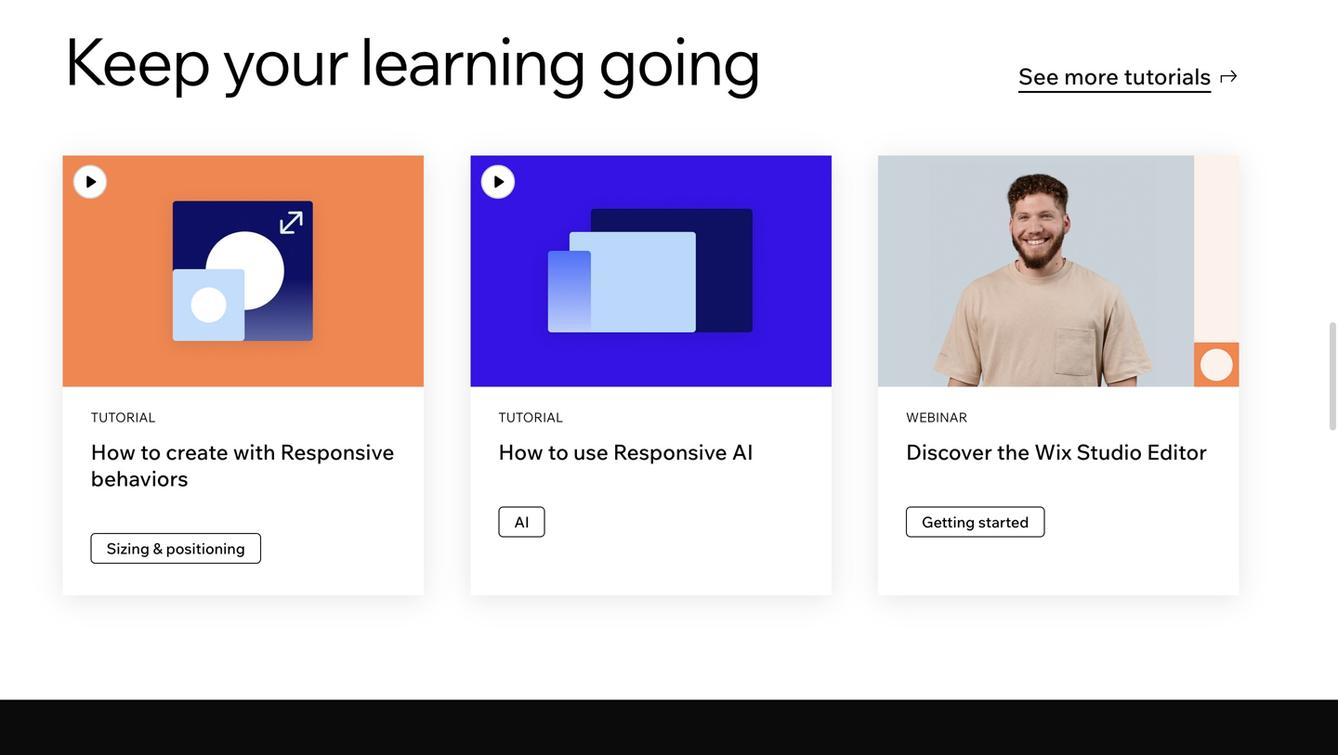 Task type: locate. For each thing, give the bounding box(es) containing it.
responsive right the 'with'
[[280, 439, 395, 465]]

to left create
[[141, 439, 161, 465]]

how left create
[[91, 439, 136, 465]]

0 horizontal spatial tutorial
[[91, 409, 156, 426]]

how to create with responsive behaviors list item
[[63, 156, 424, 596]]

how left use
[[499, 439, 544, 465]]

1 horizontal spatial tutorial
[[499, 409, 564, 426]]

0 horizontal spatial ai
[[515, 513, 530, 532]]

going
[[598, 19, 761, 101]]

keep
[[63, 19, 210, 101]]

1 horizontal spatial how
[[499, 439, 544, 465]]

to
[[141, 439, 161, 465], [548, 439, 569, 465]]

how for how to create with responsive behaviors
[[91, 439, 136, 465]]

list containing how to create with responsive behaviors
[[63, 156, 1240, 596]]

1 vertical spatial ai
[[515, 513, 530, 532]]

2 tutorial from the left
[[499, 409, 564, 426]]

0 vertical spatial ai
[[732, 439, 754, 465]]

topics group down how to create with responsive behaviors
[[91, 534, 396, 572]]

how to use responsive ai
[[499, 439, 754, 465]]

topics group containing ai
[[499, 507, 804, 572]]

1 horizontal spatial topics group
[[499, 507, 804, 572]]

tutorials
[[1125, 62, 1212, 90]]

ai
[[732, 439, 754, 465], [515, 513, 530, 532]]

topics group inside how to use responsive ai list item
[[499, 507, 804, 572]]

discover
[[907, 439, 993, 465]]

topics group containing getting started
[[907, 507, 1212, 572]]

see more tutorials
[[1019, 62, 1212, 90]]

the
[[998, 439, 1030, 465]]

topics group inside how to create with responsive behaviors list item
[[91, 534, 396, 572]]

how
[[91, 439, 136, 465], [499, 439, 544, 465]]

to left use
[[548, 439, 569, 465]]

to inside how to create with responsive behaviors
[[141, 439, 161, 465]]

webinar
[[907, 409, 968, 426]]

studio
[[1077, 439, 1143, 465]]

how inside how to use responsive ai list item
[[499, 439, 544, 465]]

getting started link
[[907, 507, 1046, 538]]

topics group inside discover the wix studio editor 'list item'
[[907, 507, 1212, 572]]

topics group containing sizing & positioning
[[91, 534, 396, 572]]

topics group down 'discover the wix studio editor'
[[907, 507, 1212, 572]]

behaviors
[[91, 465, 188, 492]]

1 responsive from the left
[[280, 439, 395, 465]]

ai link
[[499, 507, 546, 538]]

2 horizontal spatial topics group
[[907, 507, 1212, 572]]

1 horizontal spatial responsive
[[614, 439, 728, 465]]

1 horizontal spatial to
[[548, 439, 569, 465]]

topics group down how to use responsive ai
[[499, 507, 804, 572]]

list
[[63, 156, 1240, 596]]

1 tutorial from the left
[[91, 409, 156, 426]]

0 horizontal spatial topics group
[[91, 534, 396, 572]]

see more tutorials link
[[1019, 60, 1240, 93]]

tutorial inside how to create with responsive behaviors list item
[[91, 409, 156, 426]]

responsive right use
[[614, 439, 728, 465]]

0 horizontal spatial how
[[91, 439, 136, 465]]

1 to from the left
[[141, 439, 161, 465]]

2 to from the left
[[548, 439, 569, 465]]

topics group
[[499, 507, 804, 572], [907, 507, 1212, 572], [91, 534, 396, 572]]

tutorial
[[91, 409, 156, 426], [499, 409, 564, 426]]

more
[[1065, 62, 1120, 90]]

how to create with responsive behaviors
[[91, 439, 395, 492]]

discover the wix studio editor list item
[[879, 156, 1240, 596]]

tutorial inside how to use responsive ai list item
[[499, 409, 564, 426]]

1 how from the left
[[91, 439, 136, 465]]

how for how to use responsive ai
[[499, 439, 544, 465]]

how inside how to create with responsive behaviors
[[91, 439, 136, 465]]

2 how from the left
[[499, 439, 544, 465]]

responsive inside how to create with responsive behaviors
[[280, 439, 395, 465]]

0 horizontal spatial to
[[141, 439, 161, 465]]

sizing & positioning
[[107, 540, 245, 558]]

responsive
[[280, 439, 395, 465], [614, 439, 728, 465]]

0 horizontal spatial responsive
[[280, 439, 395, 465]]



Task type: vqa. For each thing, say whether or not it's contained in the screenshot.
2nd RESPONSIVE
yes



Task type: describe. For each thing, give the bounding box(es) containing it.
to for create
[[141, 439, 161, 465]]

how to use responsive ai list item
[[471, 156, 832, 596]]

positioning
[[166, 540, 245, 558]]

ai inside "link"
[[515, 513, 530, 532]]

topics group for responsive
[[499, 507, 804, 572]]

with
[[233, 439, 276, 465]]

&
[[153, 540, 163, 558]]

use
[[574, 439, 609, 465]]

discover the wix studio editor
[[907, 439, 1208, 465]]

learning
[[359, 19, 586, 101]]

getting started
[[922, 513, 1030, 532]]

wix
[[1035, 439, 1073, 465]]

getting
[[922, 513, 976, 532]]

topics group for with
[[91, 534, 396, 572]]

create
[[166, 439, 229, 465]]

topics group for studio
[[907, 507, 1212, 572]]

tutorial for how to use responsive ai
[[499, 409, 564, 426]]

sizing
[[107, 540, 150, 558]]

keep your learning going
[[63, 19, 761, 101]]

2 responsive from the left
[[614, 439, 728, 465]]

see
[[1019, 62, 1060, 90]]

tutorial for how to create with responsive behaviors
[[91, 409, 156, 426]]

editor
[[1148, 439, 1208, 465]]

started
[[979, 513, 1030, 532]]

your
[[222, 19, 347, 101]]

1 horizontal spatial ai
[[732, 439, 754, 465]]

to for use
[[548, 439, 569, 465]]

sizing & positioning link
[[91, 534, 261, 564]]



